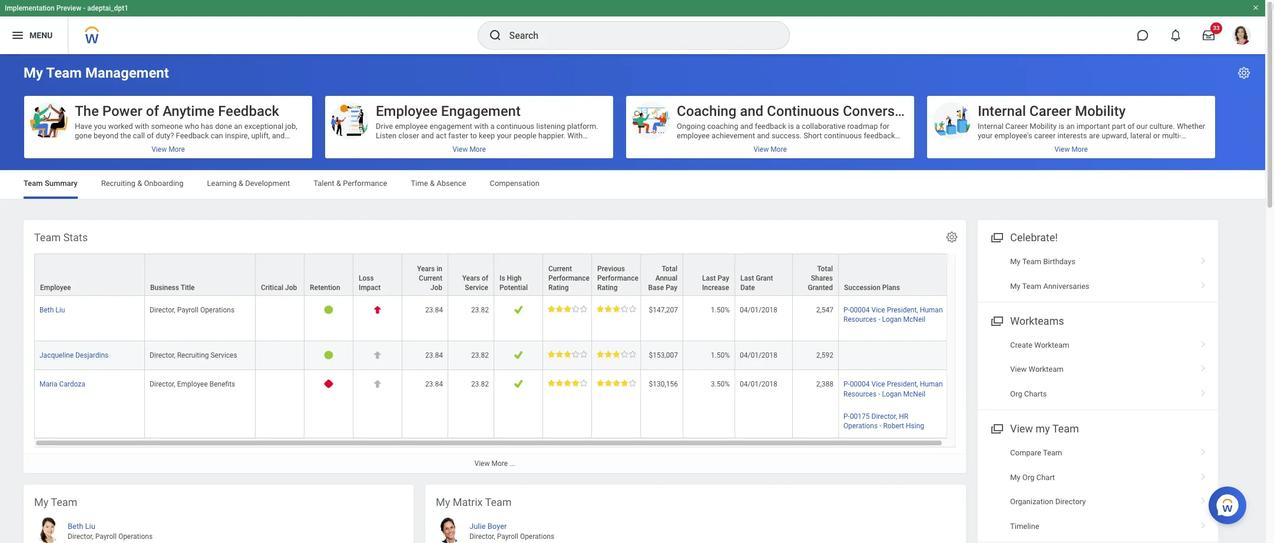 Task type: describe. For each thing, give the bounding box(es) containing it.
the loss of this employee would be moderate or significant to the organization. image
[[373, 380, 382, 389]]

view for view my team
[[1011, 423, 1034, 436]]

1 human from the top
[[920, 307, 943, 315]]

provides
[[807, 141, 836, 150]]

1 horizontal spatial feedback
[[176, 131, 209, 140]]

operations for the julie boyer link
[[520, 533, 555, 541]]

organization directory link
[[978, 490, 1219, 515]]

chevron right image for view my team
[[1196, 445, 1212, 457]]

list for view my team
[[978, 442, 1219, 539]]

director, inside p-00175 director, hr operations - robert hsing
[[872, 413, 898, 421]]

view workteam link
[[978, 358, 1219, 382]]

p- inside p-00175 director, hr operations - robert hsing
[[844, 413, 850, 421]]

rating for current performance rating
[[549, 284, 569, 292]]

configure team stats image
[[946, 231, 959, 244]]

04/01/2018 for 2,592
[[740, 352, 778, 360]]

menu group image for celebrate!
[[989, 229, 1005, 245]]

compare team link
[[978, 442, 1219, 466]]

00004 inside 'items selected' list
[[850, 381, 870, 389]]

employee for employee engagement
[[376, 103, 438, 120]]

director, payroll operations for "beth liu" link within the beth liu "list item"
[[68, 533, 153, 541]]

workteam for view workteam
[[1029, 366, 1064, 374]]

my for my team
[[34, 497, 48, 509]]

items selected list
[[844, 379, 945, 431]]

0 horizontal spatial feedback
[[755, 122, 787, 131]]

meets expectations - performance in line with a solid team contributor. image for $147,207
[[548, 306, 588, 313]]

1 00004 from the top
[[850, 307, 870, 315]]

1 job from the left
[[285, 284, 297, 292]]

succession plans button
[[839, 255, 949, 296]]

director, down business
[[150, 307, 175, 315]]

director, up director, employee benefits at left
[[150, 352, 175, 360]]

retention
[[310, 284, 340, 292]]

can
[[211, 131, 223, 140]]

talent
[[314, 179, 335, 188]]

my for my matrix team
[[436, 497, 450, 509]]

compensation
[[490, 179, 540, 188]]

desjardins
[[75, 352, 109, 360]]

critical job
[[261, 284, 297, 292]]

ongoing
[[677, 122, 706, 131]]

beth inside "list item"
[[68, 523, 83, 532]]

cell for director, recruiting services
[[256, 342, 305, 371]]

summary
[[45, 179, 78, 188]]

jacqueline desjardins
[[39, 352, 109, 360]]

p-00175 director, hr operations - robert hsing
[[844, 413, 925, 431]]

previous performance rating column header
[[592, 254, 641, 297]]

last pay increase column header
[[684, 254, 735, 297]]

employee for employee
[[40, 284, 71, 292]]

- inside p-00175 director, hr operations - robert hsing
[[880, 422, 882, 431]]

retention column header
[[305, 254, 354, 297]]

years in current job
[[417, 265, 443, 292]]

loss impact column header
[[354, 254, 403, 297]]

compare
[[1011, 449, 1042, 458]]

achievement
[[712, 131, 755, 140]]

internal
[[978, 103, 1027, 120]]

p-00004 vice president, human resources - logan mcneil inside 'items selected' list
[[844, 381, 943, 399]]

my matrix team element
[[425, 486, 967, 544]]

years for current
[[417, 265, 435, 274]]

current performance rating
[[549, 265, 590, 292]]

director, inside beth liu "list item"
[[68, 533, 94, 541]]

pay inside total annual base pay
[[666, 284, 678, 292]]

timeline
[[1011, 522, 1040, 531]]

service
[[465, 284, 489, 292]]

years for service
[[462, 275, 480, 283]]

of inside have you worked with someone who has done an exceptional job, gone beyond the call of duty?  feedback can inspire, uplift, and motivate recipients to do better.  remind your team to use 'anytime' feedback to recognize others.
[[147, 131, 154, 140]]

total shares granted column header
[[793, 254, 839, 297]]

have you worked with someone who has done an exceptional job, gone beyond the call of duty?  feedback can inspire, uplift, and motivate recipients to do better.  remind your team to use 'anytime' feedback to recognize others.
[[75, 122, 301, 159]]

date
[[741, 284, 755, 292]]

the worker has been assessed as having high potential. image for $130,156
[[514, 380, 523, 389]]

a
[[796, 122, 800, 131]]

development
[[245, 179, 290, 188]]

list for workteams
[[978, 334, 1219, 407]]

chevron right image for workteams
[[1196, 337, 1212, 349]]

chevron right image inside timeline 'link'
[[1196, 518, 1212, 530]]

employee engagement
[[376, 103, 521, 120]]

for
[[880, 122, 890, 131]]

current inside years in current job
[[419, 275, 443, 283]]

1.50% for $153,007
[[711, 352, 730, 360]]

create workteam link
[[978, 334, 1219, 358]]

julie boyer list item
[[436, 518, 696, 544]]

shares
[[811, 275, 833, 283]]

julie
[[470, 523, 486, 532]]

0 vertical spatial recruiting
[[101, 179, 136, 188]]

my team element
[[24, 486, 414, 544]]

1 horizontal spatial feedback
[[864, 131, 896, 140]]

- up p-00175 director, hr operations - robert hsing link
[[879, 390, 881, 399]]

last for last grant date
[[741, 275, 754, 283]]

23.84 for director, recruiting services
[[425, 352, 443, 360]]

employee column header
[[34, 254, 145, 297]]

preview
[[56, 4, 81, 12]]

total annual base pay column header
[[641, 254, 684, 297]]

& for time
[[430, 179, 435, 188]]

coaching
[[677, 103, 737, 120]]

business
[[150, 284, 179, 292]]

uplift,
[[251, 131, 270, 140]]

director, payroll operations for the left "beth liu" link
[[150, 307, 235, 315]]

current performance rating column header
[[543, 254, 592, 297]]

performance for previous
[[598, 275, 639, 283]]

pay inside last pay increase
[[718, 275, 730, 283]]

maria cardoza
[[39, 381, 85, 389]]

director, recruiting services
[[150, 352, 237, 360]]

total for total shares granted
[[818, 265, 833, 274]]

p-00004 vice president, human resources - logan mcneil link inside 'items selected' list
[[844, 379, 943, 399]]

total for total annual base pay
[[662, 265, 678, 274]]

the power of anytime feedback
[[75, 103, 279, 120]]

the
[[75, 103, 99, 120]]

configure this page image
[[1238, 66, 1252, 80]]

1 resources from the top
[[844, 316, 877, 324]]

succession
[[845, 284, 881, 292]]

view for view more ...
[[475, 460, 490, 468]]

access
[[741, 141, 765, 150]]

justify image
[[11, 28, 25, 42]]

title
[[181, 284, 195, 292]]

cycles
[[677, 141, 699, 150]]

previous performance rating
[[598, 265, 639, 292]]

business title
[[150, 284, 195, 292]]

team inside "element"
[[485, 497, 512, 509]]

0 horizontal spatial beth liu link
[[39, 304, 65, 315]]

tab list inside main content
[[12, 171, 1254, 199]]

current performance rating button
[[543, 255, 592, 296]]

talent & performance
[[314, 179, 387, 188]]

00175
[[850, 413, 870, 421]]

& for learning
[[239, 179, 243, 188]]

employee
[[677, 131, 710, 140]]

- inside menu banner
[[83, 4, 86, 12]]

row containing years in current job
[[34, 254, 950, 297]]

$153,007
[[649, 352, 678, 360]]

$130,156
[[649, 381, 678, 389]]

ongoing coaching and feedback is a collaborative roadmap for employee achievement and success.  short continuous feedback cycles to plan, act, access and modify provides acknowledgement, correction and positive outcomes.
[[677, 122, 902, 159]]

mobility
[[1075, 103, 1126, 120]]

view more ...
[[475, 460, 515, 468]]

potential
[[500, 284, 528, 292]]

with
[[135, 122, 149, 131]]

job,
[[285, 122, 297, 131]]

team stats
[[34, 232, 88, 244]]

view my team
[[1011, 423, 1079, 436]]

operations inside p-00175 director, hr operations - robert hsing
[[844, 422, 878, 431]]

timeline link
[[978, 515, 1219, 539]]

last grant date column header
[[735, 254, 793, 297]]

to left use
[[248, 141, 255, 150]]

of inside years of service
[[482, 275, 489, 283]]

power
[[102, 103, 142, 120]]

coaching
[[708, 122, 739, 131]]

row containing beth liu
[[34, 296, 950, 342]]

plans
[[883, 284, 900, 292]]

learning
[[207, 179, 237, 188]]

04/01/2018 for 2,388
[[740, 381, 778, 389]]

cardoza
[[59, 381, 85, 389]]

beth liu list
[[34, 512, 403, 544]]

inbox large image
[[1203, 29, 1215, 41]]

acknowledgement,
[[838, 141, 902, 150]]

menu button
[[0, 17, 68, 54]]

total shares granted
[[808, 265, 833, 292]]

0 vertical spatial org
[[1011, 390, 1023, 399]]

this worker has low retention risk. image
[[324, 306, 333, 315]]

org charts
[[1011, 390, 1047, 399]]

row containing jacqueline desjardins
[[34, 342, 950, 371]]

1 p- from the top
[[844, 307, 850, 315]]

1 p-00004 vice president, human resources - logan mcneil from the top
[[844, 307, 943, 324]]

to down recipients
[[110, 150, 116, 159]]

modify
[[782, 141, 805, 150]]

critical job button
[[256, 255, 304, 296]]

remind
[[185, 141, 210, 150]]

chevron right image for celebrate!
[[1196, 253, 1212, 265]]

create workteam
[[1011, 341, 1070, 350]]

cell for director, payroll operations
[[256, 296, 305, 342]]

has
[[201, 122, 213, 131]]

menu group image
[[989, 421, 1005, 437]]

org charts link
[[978, 382, 1219, 407]]

& for talent
[[337, 179, 341, 188]]



Task type: vqa. For each thing, say whether or not it's contained in the screenshot.
Popular in the left top of the page
no



Task type: locate. For each thing, give the bounding box(es) containing it.
0 vertical spatial list
[[978, 250, 1219, 299]]

my for my org chart
[[1011, 474, 1021, 483]]

director, payroll operations inside beth liu "list item"
[[68, 533, 153, 541]]

president, down plans in the bottom of the page
[[887, 307, 919, 315]]

2 chevron right image from the top
[[1196, 337, 1212, 349]]

0 vertical spatial 00004
[[850, 307, 870, 315]]

1 vertical spatial mcneil
[[904, 390, 926, 399]]

2 p- from the top
[[844, 381, 850, 389]]

director, up robert on the right bottom
[[872, 413, 898, 421]]

someone
[[151, 122, 183, 131]]

2 mcneil from the top
[[904, 390, 926, 399]]

1 vertical spatial view
[[1011, 423, 1034, 436]]

implementation preview -   adeptai_dpt1
[[5, 4, 128, 12]]

the loss of this employee would be moderate or significant to the organization. image
[[373, 351, 382, 360]]

my matrix team
[[436, 497, 512, 509]]

main content containing my team management
[[0, 54, 1266, 544]]

internal career mobility button
[[928, 96, 1216, 159]]

president, inside 'items selected' list
[[887, 381, 919, 389]]

p-00004 vice president, human resources - logan mcneil link up hr
[[844, 379, 943, 399]]

0 vertical spatial beth liu
[[39, 307, 65, 315]]

resources up 00175
[[844, 390, 877, 399]]

1 vertical spatial vice
[[872, 381, 886, 389]]

directory
[[1056, 498, 1086, 507]]

total inside total annual base pay
[[662, 265, 678, 274]]

vice inside 'items selected' list
[[872, 381, 886, 389]]

total
[[662, 265, 678, 274], [818, 265, 833, 274]]

0 vertical spatial logan
[[882, 316, 902, 324]]

23.82 for $147,207
[[471, 307, 489, 315]]

act,
[[727, 141, 739, 150]]

2 horizontal spatial employee
[[376, 103, 438, 120]]

organization directory
[[1011, 498, 1086, 507]]

learning & development
[[207, 179, 290, 188]]

0 vertical spatial 23.84
[[425, 307, 443, 315]]

2 vertical spatial feedback
[[75, 150, 108, 159]]

2 vice from the top
[[872, 381, 886, 389]]

performance left previous performance rating popup button
[[549, 275, 590, 283]]

0 vertical spatial 23.82
[[471, 307, 489, 315]]

1 vertical spatial beth
[[68, 523, 83, 532]]

list containing my team birthdays
[[978, 250, 1219, 299]]

33 button
[[1196, 22, 1223, 48]]

23.84 for director, payroll operations
[[425, 307, 443, 315]]

0 horizontal spatial recruiting
[[101, 179, 136, 188]]

menu banner
[[0, 0, 1266, 54]]

23.82 for $130,156
[[471, 381, 489, 389]]

meets expectations - performance in line with a solid team contributor. image up the exceeds expectations - performance is excellent and generally surpassed expectations and required little to no supervision. image
[[548, 351, 588, 358]]

human inside 'items selected' list
[[920, 381, 943, 389]]

1.50% up 3.50%
[[711, 352, 730, 360]]

0 horizontal spatial job
[[285, 284, 297, 292]]

1 president, from the top
[[887, 307, 919, 315]]

2 job from the left
[[431, 284, 443, 292]]

logan inside 'items selected' list
[[882, 390, 902, 399]]

last inside "last grant date"
[[741, 275, 754, 283]]

matrix
[[453, 497, 483, 509]]

0 horizontal spatial payroll
[[95, 533, 117, 541]]

list containing compare team
[[978, 442, 1219, 539]]

feedback down motivate
[[75, 150, 108, 159]]

1 horizontal spatial employee
[[177, 381, 208, 389]]

1 horizontal spatial liu
[[85, 523, 95, 532]]

previous
[[598, 265, 625, 274]]

performance
[[343, 179, 387, 188], [549, 275, 590, 283], [598, 275, 639, 283]]

0 horizontal spatial performance
[[343, 179, 387, 188]]

job down in
[[431, 284, 443, 292]]

operations inside the julie boyer list item
[[520, 533, 555, 541]]

logan up hr
[[882, 390, 902, 399]]

rating inside 'current performance rating'
[[549, 284, 569, 292]]

cell left 'this worker has a high retention risk - immediate action needed.' image
[[256, 371, 305, 439]]

your
[[212, 141, 227, 150]]

list item inside beth liu list
[[219, 518, 245, 544]]

1 vertical spatial president,
[[887, 381, 919, 389]]

payroll inside beth liu "list item"
[[95, 533, 117, 541]]

create
[[1011, 341, 1033, 350]]

menu group image left celebrate!
[[989, 229, 1005, 245]]

23.84 right the loss of this employee would be moderate or significant to the organization. icon
[[425, 381, 443, 389]]

operations for the left "beth liu" link
[[200, 307, 235, 315]]

my
[[1036, 423, 1051, 436]]

1 04/01/2018 from the top
[[740, 307, 778, 315]]

the worker has been assessed as having high potential. image
[[514, 351, 523, 360], [514, 380, 523, 389]]

chevron right image inside create workteam link
[[1196, 337, 1212, 349]]

beth liu up 'jacqueline'
[[39, 307, 65, 315]]

0 vertical spatial beth
[[39, 307, 54, 315]]

use
[[257, 141, 269, 150]]

total up annual
[[662, 265, 678, 274]]

4 chevron right image from the top
[[1196, 445, 1212, 457]]

resources inside 'items selected' list
[[844, 390, 877, 399]]

years left in
[[417, 265, 435, 274]]

p-00004 vice president, human resources - logan mcneil up hr
[[844, 381, 943, 399]]

& right time
[[430, 179, 435, 188]]

1 vertical spatial p-
[[844, 381, 850, 389]]

exceeds expectations - performance is excellent and generally surpassed expectations and required little to no supervision. image
[[548, 380, 588, 387]]

2 p-00004 vice president, human resources - logan mcneil link from the top
[[844, 379, 943, 399]]

1 chevron right image from the top
[[1196, 278, 1212, 290]]

julie boyer link
[[470, 520, 507, 532]]

the worker has been assessed as having high potential. image left the exceeds expectations - performance is excellent and generally surpassed expectations and required little to no supervision. image
[[514, 380, 523, 389]]

liu for "beth liu" link within the beth liu "list item"
[[85, 523, 95, 532]]

maria
[[39, 381, 57, 389]]

1 vertical spatial years
[[462, 275, 480, 283]]

& right talent
[[337, 179, 341, 188]]

0 horizontal spatial last
[[702, 275, 716, 283]]

p-00004 vice president, human resources - logan mcneil down plans in the bottom of the page
[[844, 307, 943, 324]]

feedback up success.
[[755, 122, 787, 131]]

the worker has been assessed as having high potential. image
[[514, 306, 523, 315]]

this worker has low retention risk. image
[[324, 351, 333, 360]]

anniversaries
[[1044, 282, 1090, 291]]

0 horizontal spatial rating
[[549, 284, 569, 292]]

workteam inside create workteam link
[[1035, 341, 1070, 350]]

1 vertical spatial logan
[[882, 390, 902, 399]]

1 horizontal spatial performance
[[549, 275, 590, 283]]

2 vertical spatial p-
[[844, 413, 850, 421]]

2,592
[[817, 352, 834, 360]]

2 last from the left
[[741, 275, 754, 283]]

23.84 down years in current job
[[425, 307, 443, 315]]

2 vertical spatial 23.84
[[425, 381, 443, 389]]

1 23.82 from the top
[[471, 307, 489, 315]]

workteam for create workteam
[[1035, 341, 1070, 350]]

onboarding
[[144, 179, 184, 188]]

job right critical on the left bottom of the page
[[285, 284, 297, 292]]

workteam down workteams
[[1035, 341, 1070, 350]]

row containing maria cardoza
[[34, 371, 950, 439]]

conversations
[[843, 103, 934, 120]]

loss
[[359, 275, 374, 283]]

director, down 'my team'
[[68, 533, 94, 541]]

performance for current
[[549, 275, 590, 283]]

2 meets expectations - performance in line with a solid team contributor. image from the top
[[548, 351, 588, 358]]

liu for the left "beth liu" link
[[56, 307, 65, 315]]

tab list containing team summary
[[12, 171, 1254, 199]]

2 vertical spatial 23.82
[[471, 381, 489, 389]]

3 cell from the top
[[256, 371, 305, 439]]

view left my
[[1011, 423, 1034, 436]]

row
[[34, 254, 950, 297], [34, 296, 950, 342], [34, 342, 950, 371], [34, 371, 950, 439]]

payroll inside "team stats" element
[[177, 307, 199, 315]]

0 vertical spatial meets expectations - performance in line with a solid team contributor. image
[[548, 306, 588, 313]]

1 row from the top
[[34, 254, 950, 297]]

0 vertical spatial resources
[[844, 316, 877, 324]]

1 vertical spatial current
[[419, 275, 443, 283]]

1 p-00004 vice president, human resources - logan mcneil link from the top
[[844, 304, 943, 324]]

my team anniversaries link
[[978, 274, 1219, 299]]

chevron right image inside 'organization directory' link
[[1196, 494, 1212, 506]]

0 horizontal spatial pay
[[666, 284, 678, 292]]

current down in
[[419, 275, 443, 283]]

beth liu inside "list item"
[[68, 523, 95, 532]]

2 horizontal spatial performance
[[598, 275, 639, 283]]

3 p- from the top
[[844, 413, 850, 421]]

0 vertical spatial the worker has been assessed as having high potential. image
[[514, 351, 523, 360]]

resources
[[844, 316, 877, 324], [844, 390, 877, 399]]

1 horizontal spatial rating
[[598, 284, 618, 292]]

pay up increase
[[718, 275, 730, 283]]

1 horizontal spatial payroll
[[177, 307, 199, 315]]

list
[[978, 250, 1219, 299], [978, 334, 1219, 407], [978, 442, 1219, 539]]

business title column header
[[145, 254, 256, 297]]

employee inside popup button
[[40, 284, 71, 292]]

0 vertical spatial president,
[[887, 307, 919, 315]]

to left do at the left top of page
[[142, 141, 149, 150]]

chevron right image inside my team anniversaries link
[[1196, 278, 1212, 290]]

2 human from the top
[[920, 381, 943, 389]]

rating inside previous performance rating
[[598, 284, 618, 292]]

4 chevron right image from the top
[[1196, 518, 1212, 530]]

employee inside button
[[376, 103, 438, 120]]

1 vertical spatial beth liu link
[[68, 520, 95, 532]]

anytime
[[163, 103, 215, 120]]

organization
[[1011, 498, 1054, 507]]

0 horizontal spatial current
[[419, 275, 443, 283]]

beth liu
[[39, 307, 65, 315], [68, 523, 95, 532]]

years inside years in current job
[[417, 265, 435, 274]]

1 vertical spatial 23.84
[[425, 352, 443, 360]]

feedback up the 'an'
[[218, 103, 279, 120]]

feedback down for
[[864, 131, 896, 140]]

23.82
[[471, 307, 489, 315], [471, 352, 489, 360], [471, 381, 489, 389]]

director, payroll operations
[[150, 307, 235, 315], [68, 533, 153, 541], [470, 533, 555, 541]]

beth liu inside "team stats" element
[[39, 307, 65, 315]]

2 04/01/2018 from the top
[[740, 352, 778, 360]]

last pay increase
[[702, 275, 730, 292]]

2 & from the left
[[239, 179, 243, 188]]

view for view workteam
[[1011, 366, 1027, 374]]

payroll inside the julie boyer list item
[[497, 533, 519, 541]]

1 vertical spatial p-00004 vice president, human resources - logan mcneil
[[844, 381, 943, 399]]

menu group image
[[989, 229, 1005, 245], [989, 313, 1005, 329]]

list for celebrate!
[[978, 250, 1219, 299]]

beth liu link inside beth liu "list item"
[[68, 520, 95, 532]]

2 vertical spatial of
[[482, 275, 489, 283]]

2 chevron right image from the top
[[1196, 362, 1212, 373]]

1 vertical spatial pay
[[666, 284, 678, 292]]

high
[[507, 275, 522, 283]]

org left charts at right
[[1011, 390, 1023, 399]]

1 menu group image from the top
[[989, 229, 1005, 245]]

0 vertical spatial years
[[417, 265, 435, 274]]

of up "service"
[[482, 275, 489, 283]]

my for my team birthdays
[[1011, 258, 1021, 266]]

1 the worker has been assessed as having high potential. image from the top
[[514, 351, 523, 360]]

last up increase
[[702, 275, 716, 283]]

resources down succession
[[844, 316, 877, 324]]

0 vertical spatial employee
[[376, 103, 438, 120]]

current right is high potential column header
[[549, 265, 572, 274]]

recruiting inside "team stats" element
[[177, 352, 209, 360]]

to inside "ongoing coaching and feedback is a collaborative roadmap for employee achievement and success.  short continuous feedback cycles to plan, act, access and modify provides acknowledgement, correction and positive outcomes."
[[701, 141, 707, 150]]

the loss of this employee would be catastrophic or critical to the organization. image
[[373, 306, 382, 315]]

human down succession plans popup button
[[920, 307, 943, 315]]

team
[[229, 141, 246, 150]]

- down succession plans
[[879, 316, 881, 324]]

1 vertical spatial beth liu
[[68, 523, 95, 532]]

3 23.82 from the top
[[471, 381, 489, 389]]

5 chevron right image from the top
[[1196, 494, 1212, 506]]

liu inside "list item"
[[85, 523, 95, 532]]

1 vertical spatial employee
[[40, 284, 71, 292]]

3 row from the top
[[34, 342, 950, 371]]

00004 down succession
[[850, 307, 870, 315]]

list item
[[219, 518, 245, 544]]

director, inside the julie boyer list item
[[470, 533, 495, 541]]

performance down previous
[[598, 275, 639, 283]]

2 p-00004 vice president, human resources - logan mcneil from the top
[[844, 381, 943, 399]]

1 horizontal spatial last
[[741, 275, 754, 283]]

0 vertical spatial workteam
[[1035, 341, 1070, 350]]

1 horizontal spatial pay
[[718, 275, 730, 283]]

beth down 'my team'
[[68, 523, 83, 532]]

1 vertical spatial resources
[[844, 390, 877, 399]]

0 vertical spatial of
[[146, 103, 159, 120]]

2 vertical spatial 04/01/2018
[[740, 381, 778, 389]]

my for my team anniversaries
[[1011, 282, 1021, 291]]

human
[[920, 307, 943, 315], [920, 381, 943, 389]]

1 horizontal spatial beth liu
[[68, 523, 95, 532]]

services
[[211, 352, 237, 360]]

2 menu group image from the top
[[989, 313, 1005, 329]]

short
[[804, 131, 822, 140]]

04/01/2018 for 2,547
[[740, 307, 778, 315]]

beth liu list item
[[34, 518, 219, 544]]

correction
[[677, 150, 712, 159]]

close environment banner image
[[1253, 4, 1260, 11]]

meets expectations - performance in line with a solid team contributor. image
[[548, 306, 588, 313], [548, 351, 588, 358]]

beth liu down 'my team'
[[68, 523, 95, 532]]

beth liu link up 'jacqueline'
[[39, 304, 65, 315]]

& right the learning
[[239, 179, 243, 188]]

list containing create workteam
[[978, 334, 1219, 407]]

rating down previous
[[598, 284, 618, 292]]

gone
[[75, 131, 92, 140]]

p-00004 vice president, human resources - logan mcneil link down plans in the bottom of the page
[[844, 304, 943, 324]]

1 mcneil from the top
[[904, 316, 926, 324]]

recognize
[[118, 150, 152, 159]]

main content
[[0, 54, 1266, 544]]

years of service column header
[[448, 254, 494, 297]]

23.84 right the loss of this employee would be moderate or significant to the organization. image
[[425, 352, 443, 360]]

chevron right image inside org charts link
[[1196, 386, 1212, 398]]

payroll for the julie boyer list item
[[497, 533, 519, 541]]

workteam
[[1035, 341, 1070, 350], [1029, 366, 1064, 374]]

2 total from the left
[[818, 265, 833, 274]]

director, payroll operations for the julie boyer link
[[470, 533, 555, 541]]

1 vertical spatial org
[[1023, 474, 1035, 483]]

2 rating from the left
[[598, 284, 618, 292]]

1 horizontal spatial total
[[818, 265, 833, 274]]

profile logan mcneil image
[[1233, 26, 1252, 47]]

org left the chart at right bottom
[[1023, 474, 1035, 483]]

is
[[500, 275, 505, 283]]

the worker has been assessed as having high potential. image down the worker has been assessed as having high potential. image
[[514, 351, 523, 360]]

the
[[120, 131, 131, 140]]

chevron right image inside view workteam link
[[1196, 362, 1212, 373]]

p-00175 director, hr operations - robert hsing link
[[844, 411, 925, 431]]

career
[[1030, 103, 1072, 120]]

is high potential column header
[[494, 254, 543, 297]]

2 list from the top
[[978, 334, 1219, 407]]

current inside 'current performance rating'
[[549, 265, 572, 274]]

chevron right image inside the my org chart link
[[1196, 470, 1212, 481]]

liu inside row
[[56, 307, 65, 315]]

this worker has a high retention risk - immediate action needed. image
[[324, 380, 333, 389]]

3 04/01/2018 from the top
[[740, 381, 778, 389]]

recruiting down "recognize"
[[101, 179, 136, 188]]

pay down annual
[[666, 284, 678, 292]]

director, payroll operations inside the julie boyer list item
[[470, 533, 555, 541]]

human up hsing
[[920, 381, 943, 389]]

implementation
[[5, 4, 55, 12]]

2 president, from the top
[[887, 381, 919, 389]]

0 vertical spatial 04/01/2018
[[740, 307, 778, 315]]

Search Workday  search field
[[509, 22, 765, 48]]

1 vertical spatial human
[[920, 381, 943, 389]]

team summary
[[24, 179, 78, 188]]

2 23.82 from the top
[[471, 352, 489, 360]]

chevron right image
[[1196, 253, 1212, 265], [1196, 337, 1212, 349], [1196, 386, 1212, 398], [1196, 445, 1212, 457], [1196, 494, 1212, 506]]

1 horizontal spatial beth
[[68, 523, 83, 532]]

beth up 'jacqueline'
[[39, 307, 54, 315]]

operations inside beth liu "list item"
[[118, 533, 153, 541]]

4 row from the top
[[34, 371, 950, 439]]

3 chevron right image from the top
[[1196, 386, 1212, 398]]

4 & from the left
[[430, 179, 435, 188]]

23.84 for director, employee benefits
[[425, 381, 443, 389]]

operations
[[200, 307, 235, 315], [844, 422, 878, 431], [118, 533, 153, 541], [520, 533, 555, 541]]

0 vertical spatial mcneil
[[904, 316, 926, 324]]

chevron right image for workteams
[[1196, 362, 1212, 373]]

0 horizontal spatial employee
[[40, 284, 71, 292]]

2 cell from the top
[[256, 342, 305, 371]]

do
[[151, 141, 159, 150]]

2 horizontal spatial payroll
[[497, 533, 519, 541]]

job inside years in current job
[[431, 284, 443, 292]]

chevron right image inside compare team link
[[1196, 445, 1212, 457]]

previous performance rating button
[[592, 255, 641, 296]]

2 1.50% from the top
[[711, 352, 730, 360]]

view left more
[[475, 460, 490, 468]]

vice down succession plans
[[872, 307, 886, 315]]

engagement
[[441, 103, 521, 120]]

director, payroll operations inside row
[[150, 307, 235, 315]]

last inside last pay increase
[[702, 275, 716, 283]]

2 the worker has been assessed as having high potential. image from the top
[[514, 380, 523, 389]]

my team management
[[24, 65, 169, 81]]

1 list from the top
[[978, 250, 1219, 299]]

vice up p-00175 director, hr operations - robert hsing link
[[872, 381, 886, 389]]

payroll for beth liu "list item"
[[95, 533, 117, 541]]

current
[[549, 265, 572, 274], [419, 275, 443, 283]]

1 vertical spatial feedback
[[176, 131, 209, 140]]

compare team
[[1011, 449, 1063, 458]]

view down create
[[1011, 366, 1027, 374]]

my org chart
[[1011, 474, 1056, 483]]

1 horizontal spatial job
[[431, 284, 443, 292]]

and inside have you worked with someone who has done an exceptional job, gone beyond the call of duty?  feedback can inspire, uplift, and motivate recipients to do better.  remind your team to use 'anytime' feedback to recognize others.
[[272, 131, 285, 140]]

0 horizontal spatial beth
[[39, 307, 54, 315]]

last
[[702, 275, 716, 283], [741, 275, 754, 283]]

have
[[75, 122, 92, 131]]

2 vertical spatial view
[[475, 460, 490, 468]]

rating right is high potential column header
[[549, 284, 569, 292]]

celebrate!
[[1011, 232, 1058, 244]]

3 list from the top
[[978, 442, 1219, 539]]

beth liu link
[[39, 304, 65, 315], [68, 520, 95, 532]]

2 resources from the top
[[844, 390, 877, 399]]

1.50% down increase
[[711, 307, 730, 315]]

1 total from the left
[[662, 265, 678, 274]]

2 logan from the top
[[882, 390, 902, 399]]

3 chevron right image from the top
[[1196, 470, 1212, 481]]

workteam inside view workteam link
[[1029, 366, 1064, 374]]

in
[[437, 265, 443, 274]]

jacqueline
[[39, 352, 74, 360]]

beth inside "team stats" element
[[39, 307, 54, 315]]

years up "service"
[[462, 275, 480, 283]]

my for my team management
[[24, 65, 43, 81]]

2 23.84 from the top
[[425, 352, 443, 360]]

0 vertical spatial view
[[1011, 366, 1027, 374]]

duty?
[[156, 131, 174, 140]]

roadmap
[[848, 122, 878, 131]]

& for recruiting
[[137, 179, 142, 188]]

you
[[94, 122, 106, 131]]

beth liu link down 'my team'
[[68, 520, 95, 532]]

3.50%
[[711, 381, 730, 389]]

last for last pay increase
[[702, 275, 716, 283]]

chevron right image for view my team
[[1196, 470, 1212, 481]]

search image
[[488, 28, 502, 42]]

my inside "element"
[[436, 497, 450, 509]]

notifications large image
[[1170, 29, 1182, 41]]

last up date at the bottom of the page
[[741, 275, 754, 283]]

of up do at the left top of page
[[147, 131, 154, 140]]

3 & from the left
[[337, 179, 341, 188]]

director, down director, recruiting services
[[150, 381, 175, 389]]

0 vertical spatial human
[[920, 307, 943, 315]]

1 horizontal spatial years
[[462, 275, 480, 283]]

to left 'plan,'
[[701, 141, 707, 150]]

0 vertical spatial feedback
[[218, 103, 279, 120]]

1 23.84 from the top
[[425, 307, 443, 315]]

cell
[[256, 296, 305, 342], [256, 342, 305, 371], [256, 371, 305, 439]]

charts
[[1025, 390, 1047, 399]]

0 horizontal spatial years
[[417, 265, 435, 274]]

1 vertical spatial list
[[978, 334, 1219, 407]]

1 last from the left
[[702, 275, 716, 283]]

logan down plans in the bottom of the page
[[882, 316, 902, 324]]

00004 up 00175
[[850, 381, 870, 389]]

0 vertical spatial p-
[[844, 307, 850, 315]]

0 horizontal spatial total
[[662, 265, 678, 274]]

menu group image left workteams
[[989, 313, 1005, 329]]

meets expectations - performance in line with a solid team contributor. image for $153,007
[[548, 351, 588, 358]]

1.50% for $147,207
[[711, 307, 730, 315]]

loss impact button
[[354, 255, 402, 296]]

0 vertical spatial p-00004 vice president, human resources - logan mcneil link
[[844, 304, 943, 324]]

1 vice from the top
[[872, 307, 886, 315]]

increase
[[702, 284, 730, 292]]

1 vertical spatial the worker has been assessed as having high potential. image
[[514, 380, 523, 389]]

workteam down create workteam
[[1029, 366, 1064, 374]]

1 1.50% from the top
[[711, 307, 730, 315]]

1 vertical spatial 00004
[[850, 381, 870, 389]]

1 logan from the top
[[882, 316, 902, 324]]

of up 'with'
[[146, 103, 159, 120]]

1 vertical spatial liu
[[85, 523, 95, 532]]

0 vertical spatial 1.50%
[[711, 307, 730, 315]]

mcneil up hr
[[904, 390, 926, 399]]

2 00004 from the top
[[850, 381, 870, 389]]

1 vertical spatial p-00004 vice president, human resources - logan mcneil link
[[844, 379, 943, 399]]

mcneil inside 'items selected' list
[[904, 390, 926, 399]]

operations for "beth liu" link within the beth liu "list item"
[[118, 533, 153, 541]]

director, down julie
[[470, 533, 495, 541]]

23.82 for $153,007
[[471, 352, 489, 360]]

mcneil down succession plans popup button
[[904, 316, 926, 324]]

& left onboarding
[[137, 179, 142, 188]]

feedback down who
[[176, 131, 209, 140]]

1 chevron right image from the top
[[1196, 253, 1212, 265]]

continuous
[[767, 103, 840, 120]]

1 vertical spatial 04/01/2018
[[740, 352, 778, 360]]

0 vertical spatial vice
[[872, 307, 886, 315]]

vice
[[872, 307, 886, 315], [872, 381, 886, 389]]

1 cell from the top
[[256, 296, 305, 342]]

cell left this worker has low retention risk. icon
[[256, 342, 305, 371]]

performance right talent
[[343, 179, 387, 188]]

maria cardoza link
[[39, 379, 85, 389]]

tab list
[[12, 171, 1254, 199]]

meets expectations - performance in line with a solid team contributor. image down 'current performance rating'
[[548, 306, 588, 313]]

cell down critical job in the left bottom of the page
[[256, 296, 305, 342]]

1 meets expectations - performance in line with a solid team contributor. image from the top
[[548, 306, 588, 313]]

years inside years of service
[[462, 275, 480, 283]]

0 vertical spatial pay
[[718, 275, 730, 283]]

last pay increase button
[[684, 255, 735, 296]]

chevron right image
[[1196, 278, 1212, 290], [1196, 362, 1212, 373], [1196, 470, 1212, 481], [1196, 518, 1212, 530]]

- left robert on the right bottom
[[880, 422, 882, 431]]

team stats element
[[24, 220, 967, 474]]

total inside total shares granted
[[818, 265, 833, 274]]

1 vertical spatial of
[[147, 131, 154, 140]]

1 horizontal spatial current
[[549, 265, 572, 274]]

1 horizontal spatial recruiting
[[177, 352, 209, 360]]

2 vertical spatial employee
[[177, 381, 208, 389]]

total shares granted button
[[793, 255, 839, 296]]

rating for previous performance rating
[[598, 284, 618, 292]]

the worker has been assessed as having high potential. image for $153,007
[[514, 351, 523, 360]]

president, up hr
[[887, 381, 919, 389]]

base
[[649, 284, 664, 292]]

2 vertical spatial list
[[978, 442, 1219, 539]]

chevron right image inside my team birthdays link
[[1196, 253, 1212, 265]]

view inside "team stats" element
[[475, 460, 490, 468]]

0 vertical spatial liu
[[56, 307, 65, 315]]

hsing
[[906, 422, 925, 431]]

call
[[133, 131, 145, 140]]

1 vertical spatial recruiting
[[177, 352, 209, 360]]

total up shares
[[818, 265, 833, 274]]

2 row from the top
[[34, 296, 950, 342]]

2 horizontal spatial feedback
[[218, 103, 279, 120]]

- right preview on the left top of page
[[83, 4, 86, 12]]

years in current job column header
[[403, 254, 448, 297]]

chevron right image for celebrate!
[[1196, 278, 1212, 290]]

critical job column header
[[256, 254, 305, 297]]

1 rating from the left
[[549, 284, 569, 292]]

0 horizontal spatial feedback
[[75, 150, 108, 159]]

others.
[[153, 150, 177, 159]]

cell for director, employee benefits
[[256, 371, 305, 439]]

years of service button
[[448, 255, 494, 296]]

menu group image for workteams
[[989, 313, 1005, 329]]

beyond
[[94, 131, 118, 140]]

0 horizontal spatial beth liu
[[39, 307, 65, 315]]

of
[[146, 103, 159, 120], [147, 131, 154, 140], [482, 275, 489, 283]]

3 23.84 from the top
[[425, 381, 443, 389]]

1 & from the left
[[137, 179, 142, 188]]

recruiting up director, employee benefits at left
[[177, 352, 209, 360]]



